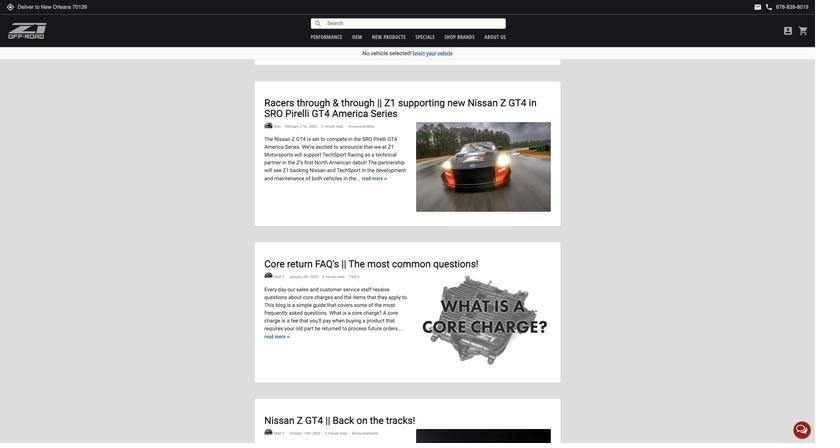 Task type: describe. For each thing, give the bounding box(es) containing it.
the up covers
[[344, 295, 352, 301]]

1 vertical spatial the
[[368, 160, 377, 166]]

support
[[303, 152, 321, 158]]

selected!
[[389, 50, 412, 57]]

that up orders....
[[386, 318, 395, 324]]

orders....
[[383, 326, 403, 332]]

Search search field
[[322, 19, 506, 29]]

and up vehicles
[[327, 168, 336, 174]]

z's
[[296, 160, 303, 166]]

new products link
[[372, 33, 406, 41]]

the...
[[349, 176, 360, 182]]

2 vertical spatial z
[[297, 416, 303, 427]]

read for gt4
[[340, 432, 347, 436]]

minute for faq's
[[325, 275, 336, 279]]

racers through & through || z1 supporting new nissan z gt4 in sro pirelli gt4 america series image
[[416, 122, 551, 212]]

0 vertical spatial techsport
[[323, 152, 346, 158]]

see
[[273, 168, 282, 174]]

questions
[[264, 295, 287, 301]]

my_location
[[7, 3, 14, 11]]

sro inside the nissan z gt4 is set to compete in the sro pirelli gt4 america series. we're excited to announce that we at z1 motorsports will support techsport racing as a technical partner in the z's first north american debut! the partnership will see z1 backing nissan and techsport in the development and maintenance of both vehicles in the...
[[362, 136, 372, 143]]

shop brands link
[[445, 33, 475, 41]]

both
[[312, 176, 322, 182]]

a
[[383, 310, 386, 317]]

supporting
[[398, 97, 445, 109]]

product
[[367, 318, 384, 324]]

most inside 'every day our sales and customer service staff receive questions about core charges and the items that they apply to. this blog is a simple guide that covers some of the most frequently asked questions. what is a core charge? a core charge is a fee that you'll pay when buying a product that requires your old part be returned to process future orders.... read more »'
[[383, 303, 395, 309]]

about
[[288, 295, 302, 301]]

matt y. image
[[264, 273, 273, 278]]

|| inside racers through & through || z1 supporting new nissan z gt4 in sro pirelli gt4 america series
[[377, 97, 382, 109]]

minute for gt4
[[328, 432, 339, 436]]

read right "the..."
[[362, 175, 371, 182]]

backing
[[290, 168, 308, 174]]

vehicle inside no vehicle selected! select your vehicle
[[371, 50, 388, 57]]

common
[[392, 259, 431, 270]]

shop
[[445, 33, 456, 41]]

z inside the nissan z gt4 is set to compete in the sro pirelli gt4 america series. we're excited to announce that we at z1 motorsports will support techsport racing as a technical partner in the z's first north american debut! the partnership will see z1 backing nissan and techsport in the development and maintenance of both vehicles in the...
[[292, 136, 295, 143]]

when
[[332, 318, 345, 324]]

maintenance
[[274, 176, 304, 182]]

that up what
[[327, 303, 336, 309]]

new products
[[372, 33, 406, 41]]

14th,
[[304, 432, 312, 436]]

0 horizontal spatial the
[[264, 136, 273, 143]]

we're
[[302, 144, 315, 150]]

core
[[264, 259, 285, 270]]

nissan z gt4 || back on the tracks! image
[[416, 430, 551, 444]]

development
[[376, 168, 406, 174]]

future
[[368, 326, 382, 332]]

sro inside racers through & through || z1 supporting new nissan z gt4 in sro pirelli gt4 america series
[[264, 108, 283, 120]]

part
[[304, 326, 314, 332]]

1 horizontal spatial to
[[334, 144, 338, 150]]

core return faq's || the most common questions!
[[264, 259, 478, 270]]

account_box
[[783, 26, 793, 36]]

3
[[321, 125, 323, 128]]

this
[[264, 303, 274, 309]]

pirelli inside the nissan z gt4 is set to compete in the sro pirelli gt4 america series. we're excited to announce that we at z1 motorsports will support techsport racing as a technical partner in the z's first north american debut! the partnership will see z1 backing nissan and techsport in the development and maintenance of both vehicles in the...
[[373, 136, 386, 143]]

about
[[485, 33, 499, 41]]

1 vertical spatial techsport
[[337, 168, 361, 174]]

returned
[[322, 326, 341, 332]]

2 vertical spatial the
[[349, 259, 365, 270]]

charge?
[[363, 310, 382, 317]]

2
[[325, 432, 327, 436]]

series
[[371, 108, 398, 120]]

mail phone
[[754, 3, 773, 11]]

we
[[374, 144, 381, 150]]

of inside 'every day our sales and customer service staff receive questions about core charges and the items that they apply to. this blog is a simple guide that covers some of the most frequently asked questions. what is a core charge? a core charge is a fee that you'll pay when buying a product that requires your old part be returned to process future orders.... read more »'
[[368, 303, 373, 309]]

nissan inside racers through & through || z1 supporting new nissan z gt4 in sro pirelli gt4 america series
[[468, 97, 498, 109]]

products
[[384, 33, 406, 41]]

y. for nissan
[[282, 432, 285, 436]]

debut!
[[352, 160, 367, 166]]

us
[[500, 33, 506, 41]]

technical
[[376, 152, 397, 158]]

2022
[[313, 432, 321, 436]]

pay
[[323, 318, 331, 324]]

no vehicle selected! select your vehicle
[[362, 50, 453, 57]]

select
[[412, 50, 425, 57]]

customer
[[320, 287, 342, 293]]

read inside 'every day our sales and customer service staff receive questions about core charges and the items that they apply to. this blog is a simple guide that covers some of the most frequently asked questions. what is a core charge? a core charge is a fee that you'll pay when buying a product that requires your old part be returned to process future orders.... read more »'
[[264, 334, 274, 341]]

oem
[[352, 33, 362, 41]]

fee
[[291, 318, 298, 324]]

1 horizontal spatial your
[[426, 50, 436, 57]]

brands
[[457, 33, 475, 41]]

0 horizontal spatial core
[[303, 295, 313, 301]]

january
[[289, 275, 302, 279]]

0 horizontal spatial new
[[372, 33, 382, 41]]

specials
[[416, 33, 435, 41]]

nissan z gt4 || back on the tracks! link
[[264, 416, 415, 427]]

and down partner
[[264, 176, 273, 182]]

matt for core
[[274, 275, 281, 279]]

the 2024 nismo z is here! || everything you need to know. image
[[416, 0, 551, 51]]

z1 inside racers through & through || z1 supporting new nissan z gt4 in sro pirelli gt4 america series
[[384, 97, 396, 109]]

announce
[[340, 144, 362, 150]]

2 horizontal spatial core
[[388, 310, 398, 317]]

phone
[[765, 3, 773, 11]]

the nissan z gt4 is set to compete in the sro pirelli gt4 america series. we're excited to announce that we at z1 motorsports will support techsport racing as a technical partner in the z's first north american debut! the partnership will see z1 backing nissan and techsport in the development and maintenance of both vehicles in the...
[[264, 136, 406, 182]]

no
[[362, 50, 370, 57]]

compete
[[327, 136, 347, 143]]

2023 for through
[[309, 125, 317, 128]]

back
[[333, 416, 354, 427]]

october 14th, 2022
[[289, 432, 321, 436]]

and up covers
[[334, 295, 343, 301]]

dan
[[274, 125, 281, 128]]

read for faq's
[[337, 275, 344, 279]]

2 vertical spatial z1
[[283, 168, 289, 174]]

charge
[[264, 318, 280, 324]]

series.
[[285, 144, 301, 150]]

minute for &
[[324, 125, 335, 128]]

|| for most
[[342, 259, 346, 270]]

|| for on
[[326, 416, 330, 427]]

items
[[353, 295, 366, 301]]

0 vertical spatial to
[[321, 136, 325, 143]]

mail link
[[754, 3, 762, 11]]

the up the "read more »"
[[367, 168, 375, 174]]

day
[[278, 287, 286, 293]]

is down covers
[[343, 310, 347, 317]]

shopping_cart link
[[797, 26, 809, 36]]

nissan z gt4 || back on the tracks!
[[264, 416, 415, 427]]

mail
[[754, 3, 762, 11]]

set
[[312, 136, 319, 143]]

is down frequently on the bottom left
[[281, 318, 285, 324]]



Task type: vqa. For each thing, say whether or not it's contained in the screenshot.
Sirius related to Greddy Sirius Meter 74mm Oil Temperature Gauge
no



Task type: locate. For each thing, give the bounding box(es) containing it.
1 vertical spatial new
[[447, 97, 465, 109]]

0 horizontal spatial read more » link
[[264, 334, 290, 341]]

that up old
[[299, 318, 308, 324]]

0 horizontal spatial america
[[264, 144, 284, 150]]

1 y. from the top
[[282, 275, 285, 279]]

through left & on the left top of page
[[297, 97, 330, 109]]

america inside the nissan z gt4 is set to compete in the sro pirelli gt4 america series. we're excited to announce that we at z1 motorsports will support techsport racing as a technical partner in the z's first north american debut! the partnership will see z1 backing nissan and techsport in the development and maintenance of both vehicles in the...
[[264, 144, 284, 150]]

first
[[304, 160, 313, 166]]

core return faq's || the most common questions! link
[[264, 259, 478, 270]]

0 vertical spatial most
[[367, 259, 390, 270]]

1 horizontal spatial sro
[[362, 136, 372, 143]]

2 horizontal spatial the
[[368, 160, 377, 166]]

read up "compete"
[[336, 125, 343, 128]]

more
[[372, 175, 383, 182], [275, 334, 286, 341]]

0 horizontal spatial »
[[287, 334, 290, 341]]

1 horizontal spatial ||
[[342, 259, 346, 270]]

read down requires at left bottom
[[264, 334, 274, 341]]

2023 right 4th,
[[310, 275, 318, 279]]

matt y. right matt y. image
[[274, 275, 285, 279]]

minute right '4'
[[325, 275, 336, 279]]

questions!
[[433, 259, 478, 270]]

y. left october
[[282, 432, 285, 436]]

0 vertical spatial z1
[[384, 97, 396, 109]]

0 vertical spatial will
[[294, 152, 302, 158]]

z inside racers through & through || z1 supporting new nissan z gt4 in sro pirelli gt4 america series
[[500, 97, 506, 109]]

0 horizontal spatial vehicle
[[371, 50, 388, 57]]

search
[[314, 20, 322, 27]]

2 horizontal spatial ||
[[377, 97, 382, 109]]

simple
[[296, 303, 312, 309]]

read more » link down requires at left bottom
[[264, 334, 290, 341]]

1 vertical spatial america
[[264, 144, 284, 150]]

announcements up announce
[[347, 125, 374, 128]]

old
[[296, 326, 303, 332]]

z
[[500, 97, 506, 109], [292, 136, 295, 143], [297, 416, 303, 427]]

1 vertical spatial of
[[368, 303, 373, 309]]

z1 motorsports logo image
[[8, 23, 47, 39]]

in
[[529, 97, 537, 109], [348, 136, 352, 143], [282, 160, 287, 166], [362, 168, 366, 174], [344, 176, 348, 182]]

to.
[[402, 295, 408, 301]]

techsport up the american
[[323, 152, 346, 158]]

1 vertical spatial will
[[264, 168, 272, 174]]

0 vertical spatial pirelli
[[285, 108, 309, 120]]

0 vertical spatial »
[[384, 175, 387, 182]]

0 vertical spatial more
[[372, 175, 383, 182]]

0 vertical spatial faq's
[[315, 259, 339, 270]]

racers
[[264, 97, 294, 109]]

a up process on the bottom left
[[363, 318, 365, 324]]

read up customer
[[337, 275, 344, 279]]

1 vertical spatial z
[[292, 136, 295, 143]]

that down staff
[[367, 295, 376, 301]]

february 21st, 2023
[[285, 125, 317, 128]]

process
[[348, 326, 367, 332]]

0 vertical spatial z
[[500, 97, 506, 109]]

staff
[[361, 287, 372, 293]]

1 matt y. from the top
[[274, 275, 285, 279]]

matt y.
[[274, 275, 285, 279], [274, 432, 285, 436]]

2023 for return
[[310, 275, 318, 279]]

apply
[[388, 295, 401, 301]]

the down dan image
[[264, 136, 273, 143]]

your
[[426, 50, 436, 57], [284, 326, 294, 332]]

0 horizontal spatial sro
[[264, 108, 283, 120]]

and right sales
[[310, 287, 319, 293]]

to inside 'every day our sales and customer service staff receive questions about core charges and the items that they apply to. this blog is a simple guide that covers some of the most frequently asked questions. what is a core charge? a core charge is a fee that you'll pay when buying a product that requires your old part be returned to process future orders.... read more »'
[[342, 326, 347, 332]]

0 vertical spatial of
[[306, 176, 310, 182]]

0 horizontal spatial to
[[321, 136, 325, 143]]

partnership
[[378, 160, 405, 166]]

0 horizontal spatial z
[[292, 136, 295, 143]]

read
[[336, 125, 343, 128], [362, 175, 371, 182], [337, 275, 344, 279], [264, 334, 274, 341], [340, 432, 347, 436]]

0 horizontal spatial faq's
[[315, 259, 339, 270]]

sales
[[296, 287, 309, 293]]

a down about
[[292, 303, 295, 309]]

receive
[[373, 287, 390, 293]]

1 horizontal spatial core
[[352, 310, 362, 317]]

pirelli inside racers through & through || z1 supporting new nissan z gt4 in sro pirelli gt4 america series
[[285, 108, 309, 120]]

most up receive on the left of the page
[[367, 259, 390, 270]]

0 vertical spatial announcements
[[347, 125, 374, 128]]

2 y. from the top
[[282, 432, 285, 436]]

will up z's
[[294, 152, 302, 158]]

read more » link for through
[[362, 175, 387, 182]]

to down "compete"
[[334, 144, 338, 150]]

1 horizontal spatial »
[[384, 175, 387, 182]]

select your vehicle link
[[412, 50, 453, 57]]

read down back
[[340, 432, 347, 436]]

vehicles
[[323, 176, 342, 182]]

the right on
[[370, 416, 384, 427]]

oem link
[[352, 33, 362, 41]]

1 horizontal spatial will
[[294, 152, 302, 158]]

0 vertical spatial ||
[[377, 97, 382, 109]]

matt y. for core
[[274, 275, 285, 279]]

1 vertical spatial 2023
[[310, 275, 318, 279]]

faq's up '4'
[[315, 259, 339, 270]]

1 vertical spatial matt
[[274, 432, 281, 436]]

performance
[[311, 33, 342, 41]]

vehicle right no
[[371, 50, 388, 57]]

3 minute read
[[321, 125, 343, 128]]

1 horizontal spatial vehicle
[[438, 50, 453, 57]]

that up as
[[364, 144, 373, 150]]

blog
[[276, 303, 286, 309]]

you'll
[[310, 318, 321, 324]]

announcements for ||
[[347, 125, 374, 128]]

techsport
[[323, 152, 346, 158], [337, 168, 361, 174]]

most up the a
[[383, 303, 395, 309]]

minute
[[324, 125, 335, 128], [325, 275, 336, 279], [328, 432, 339, 436]]

2 vertical spatial to
[[342, 326, 347, 332]]

read more » link for return
[[264, 334, 290, 341]]

february
[[285, 125, 299, 128]]

announcements for back
[[351, 432, 378, 436]]

frequently
[[264, 310, 288, 317]]

1 vertical spatial y.
[[282, 432, 285, 436]]

excited
[[316, 144, 333, 150]]

1 vertical spatial read more » link
[[264, 334, 290, 341]]

1 vertical spatial sro
[[362, 136, 372, 143]]

core up buying
[[352, 310, 362, 317]]

january 4th, 2023
[[289, 275, 318, 279]]

your inside 'every day our sales and customer service staff receive questions about core charges and the items that they apply to. this blog is a simple guide that covers some of the most frequently asked questions. what is a core charge? a core charge is a fee that you'll pay when buying a product that requires your old part be returned to process future orders.... read more »'
[[284, 326, 294, 332]]

1 horizontal spatial new
[[447, 97, 465, 109]]

more down requires at left bottom
[[275, 334, 286, 341]]

matt right matt y. icon at the left
[[274, 432, 281, 436]]

2 vertical spatial minute
[[328, 432, 339, 436]]

what
[[329, 310, 341, 317]]

racers through & through || z1 supporting new nissan z gt4 in sro pirelli gt4 america series
[[264, 97, 537, 120]]

0 horizontal spatial more
[[275, 334, 286, 341]]

partner
[[264, 160, 281, 166]]

of left both
[[306, 176, 310, 182]]

0 horizontal spatial your
[[284, 326, 294, 332]]

about us link
[[485, 33, 506, 41]]

read more » link down development
[[362, 175, 387, 182]]

nissan
[[468, 97, 498, 109], [274, 136, 290, 143], [310, 168, 326, 174], [264, 416, 294, 427]]

more inside 'every day our sales and customer service staff receive questions about core charges and the items that they apply to. this blog is a simple guide that covers some of the most frequently asked questions. what is a core charge? a core charge is a fee that you'll pay when buying a product that requires your old part be returned to process future orders.... read more »'
[[275, 334, 286, 341]]

is left set
[[307, 136, 311, 143]]

to
[[321, 136, 325, 143], [334, 144, 338, 150], [342, 326, 347, 332]]

your right select on the top of page
[[426, 50, 436, 57]]

read more » link
[[362, 175, 387, 182], [264, 334, 290, 341]]

through
[[297, 97, 330, 109], [341, 97, 375, 109]]

0 vertical spatial matt
[[274, 275, 281, 279]]

1 horizontal spatial pirelli
[[373, 136, 386, 143]]

covers
[[337, 303, 353, 309]]

the down "they"
[[374, 303, 382, 309]]

matt y. for nissan
[[274, 432, 285, 436]]

faq's up the service
[[349, 275, 359, 279]]

1 through from the left
[[297, 97, 330, 109]]

1 vertical spatial most
[[383, 303, 395, 309]]

to right set
[[321, 136, 325, 143]]

21st,
[[300, 125, 308, 128]]

on
[[357, 416, 368, 427]]

0 vertical spatial new
[[372, 33, 382, 41]]

at
[[382, 144, 387, 150]]

read for &
[[336, 125, 343, 128]]

questions.
[[304, 310, 328, 317]]

is
[[307, 136, 311, 143], [287, 303, 291, 309], [343, 310, 347, 317], [281, 318, 285, 324]]

core up 'simple'
[[303, 295, 313, 301]]

return
[[287, 259, 313, 270]]

0 vertical spatial minute
[[324, 125, 335, 128]]

pirelli up we
[[373, 136, 386, 143]]

1 vertical spatial announcements
[[351, 432, 378, 436]]

0 vertical spatial your
[[426, 50, 436, 57]]

0 vertical spatial y.
[[282, 275, 285, 279]]

america
[[332, 108, 368, 120], [264, 144, 284, 150]]

1 vertical spatial to
[[334, 144, 338, 150]]

1 horizontal spatial z
[[297, 416, 303, 427]]

2 horizontal spatial z
[[500, 97, 506, 109]]

1 horizontal spatial faq's
[[349, 275, 359, 279]]

pirelli up february 21st, 2023
[[285, 108, 309, 120]]

america up motorsports
[[264, 144, 284, 150]]

1 vertical spatial z1
[[388, 144, 394, 150]]

a down covers
[[348, 310, 351, 317]]

0 vertical spatial america
[[332, 108, 368, 120]]

1 horizontal spatial more
[[372, 175, 383, 182]]

0 vertical spatial sro
[[264, 108, 283, 120]]

that inside the nissan z gt4 is set to compete in the sro pirelli gt4 america series. we're excited to announce that we at z1 motorsports will support techsport racing as a technical partner in the z's first north american debut! the partnership will see z1 backing nissan and techsport in the development and maintenance of both vehicles in the...
[[364, 144, 373, 150]]

core return faq's || the most common questions! image
[[416, 273, 551, 369]]

through right & on the left top of page
[[341, 97, 375, 109]]

america inside racers through & through || z1 supporting new nissan z gt4 in sro pirelli gt4 america series
[[332, 108, 368, 120]]

the left z's
[[288, 160, 295, 166]]

1 horizontal spatial the
[[349, 259, 365, 270]]

shopping_cart
[[798, 26, 809, 36]]

» inside 'every day our sales and customer service staff receive questions about core charges and the items that they apply to. this blog is a simple guide that covers some of the most frequently asked questions. what is a core charge? a core charge is a fee that you'll pay when buying a product that requires your old part be returned to process future orders.... read more »'
[[287, 334, 290, 341]]

2 horizontal spatial to
[[342, 326, 347, 332]]

the
[[264, 136, 273, 143], [368, 160, 377, 166], [349, 259, 365, 270]]

0 vertical spatial the
[[264, 136, 273, 143]]

of inside the nissan z gt4 is set to compete in the sro pirelli gt4 america series. we're excited to announce that we at z1 motorsports will support techsport racing as a technical partner in the z's first north american debut! the partnership will see z1 backing nissan and techsport in the development and maintenance of both vehicles in the...
[[306, 176, 310, 182]]

0 vertical spatial read more » link
[[362, 175, 387, 182]]

matt y. right matt y. icon at the left
[[274, 432, 285, 436]]

faq's
[[315, 259, 339, 270], [349, 275, 359, 279]]

pirelli
[[285, 108, 309, 120], [373, 136, 386, 143]]

american
[[329, 160, 351, 166]]

&
[[333, 97, 339, 109]]

2 matt from the top
[[274, 432, 281, 436]]

the up the service
[[349, 259, 365, 270]]

a left fee
[[287, 318, 290, 324]]

new inside racers through & through || z1 supporting new nissan z gt4 in sro pirelli gt4 america series
[[447, 97, 465, 109]]

more down development
[[372, 175, 383, 182]]

0 horizontal spatial of
[[306, 176, 310, 182]]

1 horizontal spatial through
[[341, 97, 375, 109]]

vehicle down shop
[[438, 50, 453, 57]]

1 vertical spatial faq's
[[349, 275, 359, 279]]

y. left january
[[282, 275, 285, 279]]

1 vertical spatial pirelli
[[373, 136, 386, 143]]

is inside the nissan z gt4 is set to compete in the sro pirelli gt4 america series. we're excited to announce that we at z1 motorsports will support techsport racing as a technical partner in the z's first north american debut! the partnership will see z1 backing nissan and techsport in the development and maintenance of both vehicles in the...
[[307, 136, 311, 143]]

4
[[322, 275, 324, 279]]

1 vertical spatial ||
[[342, 259, 346, 270]]

1 vertical spatial matt y.
[[274, 432, 285, 436]]

core right the a
[[388, 310, 398, 317]]

1 horizontal spatial of
[[368, 303, 373, 309]]

to down when
[[342, 326, 347, 332]]

0 vertical spatial matt y.
[[274, 275, 285, 279]]

0 vertical spatial 2023
[[309, 125, 317, 128]]

of up charge?
[[368, 303, 373, 309]]

matt right matt y. image
[[274, 275, 281, 279]]

be
[[315, 326, 320, 332]]

z1 left supporting at the top of the page
[[384, 97, 396, 109]]

1 vertical spatial minute
[[325, 275, 336, 279]]

0 horizontal spatial ||
[[326, 416, 330, 427]]

racing
[[348, 152, 363, 158]]

2 matt y. from the top
[[274, 432, 285, 436]]

2 minute read
[[325, 432, 347, 436]]

0 horizontal spatial through
[[297, 97, 330, 109]]

minute right 3
[[324, 125, 335, 128]]

america up "3 minute read"
[[332, 108, 368, 120]]

techsport up "the..."
[[337, 168, 361, 174]]

1 horizontal spatial america
[[332, 108, 368, 120]]

0 horizontal spatial pirelli
[[285, 108, 309, 120]]

z1 right at
[[388, 144, 394, 150]]

is right blog
[[287, 303, 291, 309]]

minute right 2 at the bottom left
[[328, 432, 339, 436]]

1 matt from the top
[[274, 275, 281, 279]]

requires
[[264, 326, 283, 332]]

that
[[364, 144, 373, 150], [367, 295, 376, 301], [327, 303, 336, 309], [299, 318, 308, 324], [386, 318, 395, 324]]

the down as
[[368, 160, 377, 166]]

and
[[327, 168, 336, 174], [264, 176, 273, 182], [310, 287, 319, 293], [334, 295, 343, 301]]

matt
[[274, 275, 281, 279], [274, 432, 281, 436]]

1 horizontal spatial read more » link
[[362, 175, 387, 182]]

your down fee
[[284, 326, 294, 332]]

0 horizontal spatial will
[[264, 168, 272, 174]]

shop brands
[[445, 33, 475, 41]]

sro up as
[[362, 136, 372, 143]]

asked
[[289, 310, 303, 317]]

matt for nissan
[[274, 432, 281, 436]]

new
[[372, 33, 382, 41], [447, 97, 465, 109]]

y. for core
[[282, 275, 285, 279]]

charges
[[314, 295, 333, 301]]

specials link
[[416, 33, 435, 41]]

2023
[[309, 125, 317, 128], [310, 275, 318, 279]]

1 vertical spatial »
[[287, 334, 290, 341]]

the up announce
[[354, 136, 361, 143]]

motorsports
[[264, 152, 293, 158]]

z1 right see
[[283, 168, 289, 174]]

a right as
[[372, 152, 374, 158]]

will down partner
[[264, 168, 272, 174]]

dan image
[[264, 122, 273, 129]]

matt y. image
[[264, 430, 273, 435]]

in inside racers through & through || z1 supporting new nissan z gt4 in sro pirelli gt4 america series
[[529, 97, 537, 109]]

a inside the nissan z gt4 is set to compete in the sro pirelli gt4 america series. we're excited to announce that we at z1 motorsports will support techsport racing as a technical partner in the z's first north american debut! the partnership will see z1 backing nissan and techsport in the development and maintenance of both vehicles in the...
[[372, 152, 374, 158]]

2 vertical spatial ||
[[326, 416, 330, 427]]

2 through from the left
[[341, 97, 375, 109]]

sro up dan image
[[264, 108, 283, 120]]

1 vertical spatial your
[[284, 326, 294, 332]]

tracks!
[[386, 416, 415, 427]]

service
[[343, 287, 360, 293]]

announcements down on
[[351, 432, 378, 436]]

guide
[[313, 303, 326, 309]]

2023 right 21st,
[[309, 125, 317, 128]]

racers through & through || z1 supporting new nissan z gt4 in sro pirelli gt4 america series link
[[264, 97, 537, 120]]

1 vertical spatial more
[[275, 334, 286, 341]]

4th,
[[303, 275, 309, 279]]



